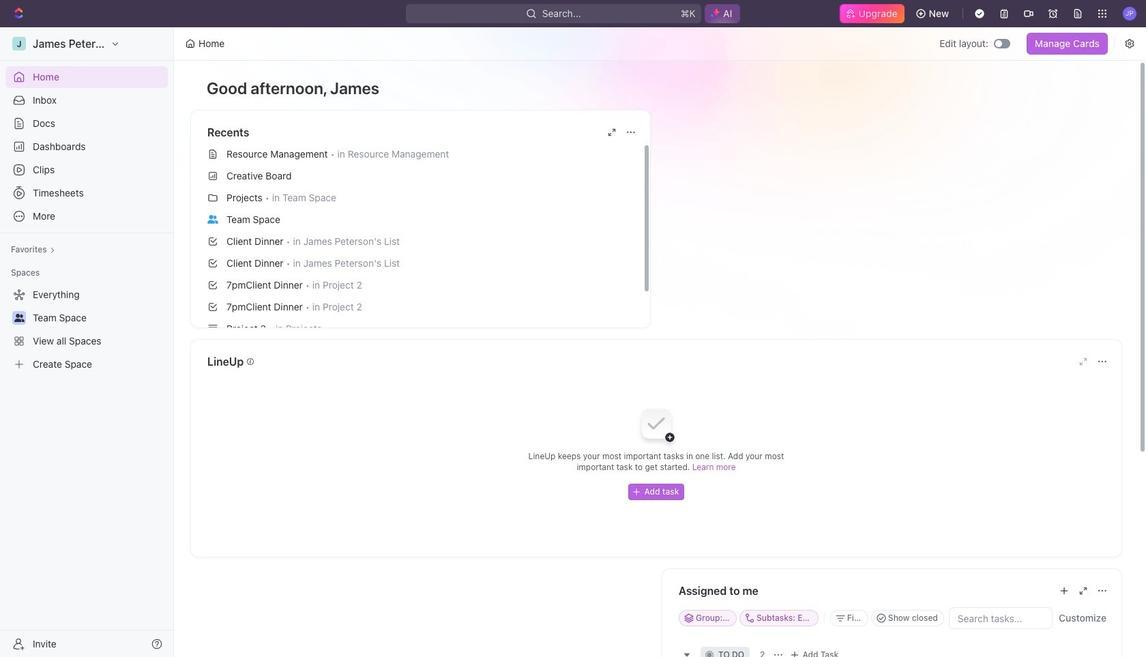 Task type: vqa. For each thing, say whether or not it's contained in the screenshot.
4th ATTACH, from the top
no



Task type: locate. For each thing, give the bounding box(es) containing it.
james peterson's workspace, , element
[[12, 37, 26, 51]]

tree
[[5, 284, 168, 375]]

user group image
[[208, 215, 218, 224], [14, 314, 24, 322]]

0 vertical spatial user group image
[[208, 215, 218, 224]]

tree inside the sidebar navigation
[[5, 284, 168, 375]]

user group image inside tree
[[14, 314, 24, 322]]

0 horizontal spatial user group image
[[14, 314, 24, 322]]

1 vertical spatial user group image
[[14, 314, 24, 322]]

1 horizontal spatial user group image
[[208, 215, 218, 224]]



Task type: describe. For each thing, give the bounding box(es) containing it.
sidebar navigation
[[0, 27, 177, 657]]

Search tasks... text field
[[950, 608, 1053, 629]]



